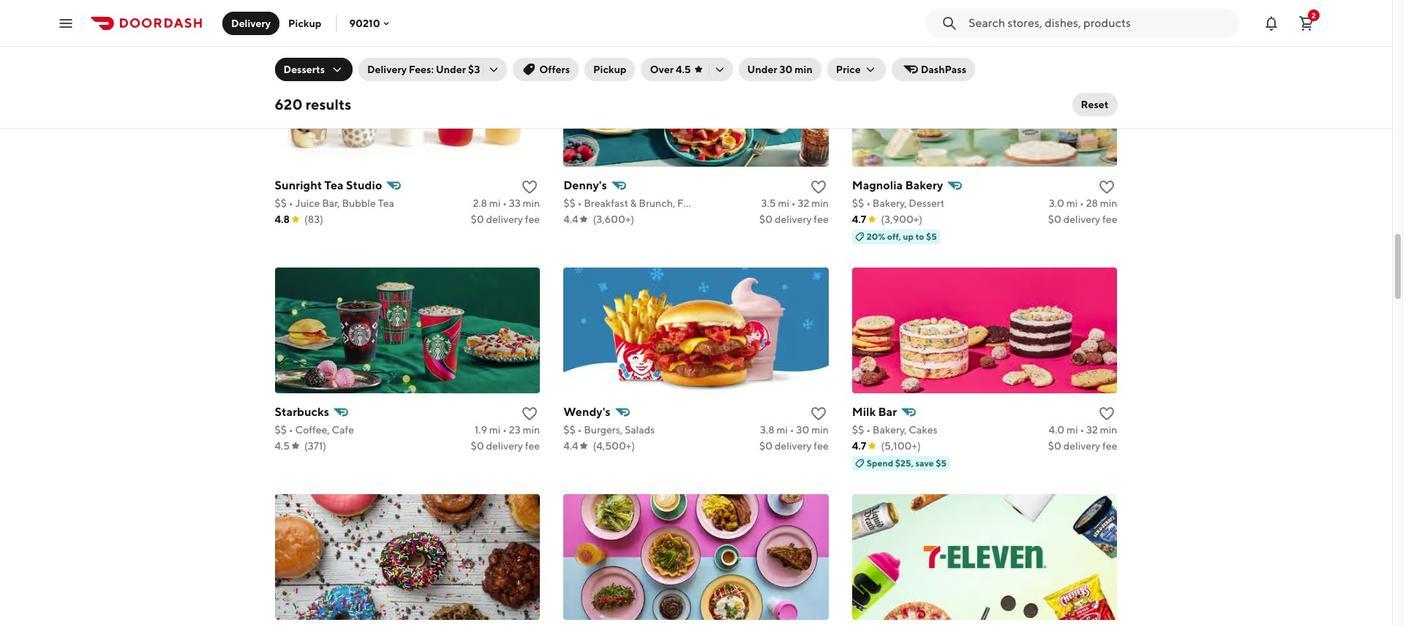 Task type: vqa. For each thing, say whether or not it's contained in the screenshot.


Task type: describe. For each thing, give the bounding box(es) containing it.
• down milk
[[866, 424, 870, 436]]

fee for milk bar
[[1102, 440, 1117, 452]]

(371)
[[304, 440, 326, 452]]

offers
[[539, 64, 570, 75]]

3.0
[[1049, 197, 1064, 209]]

under inside 'button'
[[747, 64, 777, 75]]

sunright tea studio
[[275, 178, 382, 192]]

bakery, for bar
[[873, 424, 907, 436]]

4.4 for denny's
[[563, 213, 578, 225]]

$$ • coffee, cafe
[[275, 424, 354, 436]]

1 horizontal spatial pickup
[[593, 64, 626, 75]]

$​0 delivery fee for starbucks
[[471, 440, 540, 452]]

620 results
[[275, 96, 351, 113]]

starbucks
[[275, 405, 329, 419]]

magnolia bakery
[[852, 178, 943, 192]]

click to add this store to your saved list image for bar
[[1098, 405, 1116, 423]]

$25,
[[895, 458, 914, 469]]

reset button
[[1072, 93, 1117, 116]]

$$ for magnolia bakery
[[852, 197, 864, 209]]

1 horizontal spatial tea
[[378, 197, 394, 209]]

juice
[[295, 197, 320, 209]]

1.9 mi • 23 min
[[475, 424, 540, 436]]

salads
[[625, 424, 655, 436]]

denny's
[[563, 178, 607, 192]]

• down denny's
[[577, 197, 582, 209]]

32 for milk bar
[[1086, 424, 1098, 436]]

min for starbucks
[[523, 424, 540, 436]]

delivery for delivery fees: under $3
[[367, 64, 407, 75]]

1 horizontal spatial pickup button
[[585, 58, 635, 81]]

(5,100+)
[[881, 440, 921, 452]]

(3,600+)
[[593, 213, 634, 225]]

burgers,
[[584, 424, 623, 436]]

(3,900+)
[[881, 213, 922, 225]]

$​0 delivery fee for wendy's
[[759, 440, 829, 452]]

• left 28
[[1080, 197, 1084, 209]]

$$ • breakfast & brunch, family meals
[[563, 197, 738, 209]]

under 30 min
[[747, 64, 813, 75]]

delivery fees: under $3
[[367, 64, 480, 75]]

2.8
[[473, 197, 487, 209]]

delivery button
[[222, 11, 279, 35]]

1 vertical spatial $5
[[936, 458, 947, 469]]

2
[[1312, 11, 1316, 19]]

over
[[650, 64, 674, 75]]

mi for starbucks
[[489, 424, 501, 436]]

fee for magnolia bakery
[[1102, 213, 1117, 225]]

delivery for starbucks
[[486, 440, 523, 452]]

magnolia
[[852, 178, 903, 192]]

20% off, up to $5
[[867, 231, 937, 242]]

2.8 mi • 33 min
[[473, 197, 540, 209]]

• left juice
[[289, 197, 293, 209]]

family
[[677, 197, 708, 209]]

0 vertical spatial $5
[[926, 231, 937, 242]]

1 vertical spatial 30
[[796, 424, 809, 436]]

$$ for wendy's
[[563, 424, 575, 436]]

$$ for denny's
[[563, 197, 575, 209]]

bar,
[[322, 197, 340, 209]]

$$ for sunright tea studio
[[275, 197, 287, 209]]

1.9
[[475, 424, 487, 436]]

23
[[509, 424, 521, 436]]

milk
[[852, 405, 876, 419]]

bakery
[[905, 178, 943, 192]]

open menu image
[[57, 14, 75, 32]]

$​0 for milk bar
[[1048, 440, 1061, 452]]

$​0 for denny's
[[759, 213, 773, 225]]

studio
[[346, 178, 382, 192]]

$$ • burgers, salads
[[563, 424, 655, 436]]

min for magnolia bakery
[[1100, 197, 1117, 209]]

click to add this store to your saved list image up 3.5 mi • 32 min
[[810, 178, 827, 196]]

spend
[[867, 458, 893, 469]]

desserts button
[[275, 58, 352, 81]]

save
[[915, 458, 934, 469]]

dashpass
[[921, 64, 966, 75]]

28
[[1086, 197, 1098, 209]]

price button
[[827, 58, 886, 81]]

results
[[306, 96, 351, 113]]

3.5
[[761, 197, 776, 209]]

$$ for milk bar
[[852, 424, 864, 436]]

$3
[[468, 64, 480, 75]]

min for sunright tea studio
[[523, 197, 540, 209]]

mi for wendy's
[[776, 424, 788, 436]]

fee for denny's
[[814, 213, 829, 225]]

over 4.5
[[650, 64, 691, 75]]

20%
[[867, 231, 885, 242]]

0 vertical spatial pickup
[[288, 17, 321, 29]]

click to add this store to your saved list image for sunright tea studio
[[521, 178, 538, 196]]

• right 4.0
[[1080, 424, 1084, 436]]

• down magnolia
[[866, 197, 870, 209]]

33
[[509, 197, 521, 209]]

(83)
[[304, 213, 323, 225]]

• left '23'
[[503, 424, 507, 436]]

under 30 min button
[[738, 58, 821, 81]]

click to add this store to your saved list image for bakery
[[1098, 178, 1116, 196]]

620
[[275, 96, 303, 113]]



Task type: locate. For each thing, give the bounding box(es) containing it.
mi for milk bar
[[1067, 424, 1078, 436]]

bakery, down bar at bottom
[[873, 424, 907, 436]]

4.0 mi • 32 min
[[1049, 424, 1117, 436]]

2 bakery, from the top
[[873, 424, 907, 436]]

0 horizontal spatial 30
[[779, 64, 793, 75]]

click to add this store to your saved list image up the 2.8 mi • 33 min
[[521, 178, 538, 196]]

delivery for wendy's
[[775, 440, 812, 452]]

$$ down wendy's
[[563, 424, 575, 436]]

milk bar
[[852, 405, 897, 419]]

1 vertical spatial 32
[[1086, 424, 1098, 436]]

90210 button
[[349, 17, 392, 29]]

mi
[[489, 197, 501, 209], [778, 197, 789, 209], [1066, 197, 1078, 209], [489, 424, 501, 436], [776, 424, 788, 436], [1067, 424, 1078, 436]]

reset
[[1081, 99, 1109, 110]]

off,
[[887, 231, 901, 242]]

1 vertical spatial tea
[[378, 197, 394, 209]]

fee
[[525, 213, 540, 225], [814, 213, 829, 225], [1102, 213, 1117, 225], [525, 440, 540, 452], [814, 440, 829, 452], [1102, 440, 1117, 452]]

min for milk bar
[[1100, 424, 1117, 436]]

4.7 down magnolia
[[852, 213, 866, 225]]

click to add this store to your saved list image
[[521, 178, 538, 196], [521, 405, 538, 423], [810, 405, 827, 423]]

delivery down 3.0 mi • 28 min
[[1063, 213, 1100, 225]]

coffee,
[[295, 424, 330, 436]]

1 4.7 from the top
[[852, 213, 866, 225]]

&
[[630, 197, 637, 209]]

0 vertical spatial tea
[[324, 178, 344, 192]]

4.4 down denny's
[[563, 213, 578, 225]]

mi right 4.0
[[1067, 424, 1078, 436]]

32 for denny's
[[798, 197, 809, 209]]

fee down 3.5 mi • 32 min
[[814, 213, 829, 225]]

$5
[[926, 231, 937, 242], [936, 458, 947, 469]]

mi right the 2.8
[[489, 197, 501, 209]]

1 vertical spatial delivery
[[367, 64, 407, 75]]

30 left price
[[779, 64, 793, 75]]

0 horizontal spatial pickup button
[[279, 11, 330, 35]]

pickup button
[[279, 11, 330, 35], [585, 58, 635, 81]]

•
[[289, 197, 293, 209], [503, 197, 507, 209], [577, 197, 582, 209], [791, 197, 796, 209], [866, 197, 870, 209], [1080, 197, 1084, 209], [289, 424, 293, 436], [503, 424, 507, 436], [577, 424, 582, 436], [790, 424, 794, 436], [866, 424, 870, 436], [1080, 424, 1084, 436]]

$$ • bakery, dessert
[[852, 197, 944, 209]]

delivery for delivery
[[231, 17, 271, 29]]

1 horizontal spatial 32
[[1086, 424, 1098, 436]]

• down starbucks in the bottom of the page
[[289, 424, 293, 436]]

notification bell image
[[1263, 14, 1280, 32]]

pickup up the desserts
[[288, 17, 321, 29]]

32 right the 3.5
[[798, 197, 809, 209]]

delivery for sunright tea studio
[[486, 213, 523, 225]]

tea
[[324, 178, 344, 192], [378, 197, 394, 209]]

dessert
[[909, 197, 944, 209]]

min right '23'
[[523, 424, 540, 436]]

$$ for starbucks
[[275, 424, 287, 436]]

$​0 down 1.9
[[471, 440, 484, 452]]

2 button
[[1292, 8, 1321, 38]]

4.5
[[676, 64, 691, 75], [275, 440, 290, 452]]

• right the 3.5
[[791, 197, 796, 209]]

$​0 down the 3.5
[[759, 213, 773, 225]]

3.5 mi • 32 min
[[761, 197, 829, 209]]

$$ down starbucks in the bottom of the page
[[275, 424, 287, 436]]

1 vertical spatial pickup
[[593, 64, 626, 75]]

4.8
[[275, 213, 290, 225]]

bubble
[[342, 197, 376, 209]]

1 bakery, from the top
[[873, 197, 907, 209]]

pickup
[[288, 17, 321, 29], [593, 64, 626, 75]]

min for wendy's
[[811, 424, 829, 436]]

0 vertical spatial delivery
[[231, 17, 271, 29]]

0 horizontal spatial 4.5
[[275, 440, 290, 452]]

$$
[[275, 197, 287, 209], [563, 197, 575, 209], [852, 197, 864, 209], [275, 424, 287, 436], [563, 424, 575, 436], [852, 424, 864, 436]]

price
[[836, 64, 861, 75]]

0 vertical spatial 32
[[798, 197, 809, 209]]

0 vertical spatial 4.7
[[852, 213, 866, 225]]

min right 33
[[523, 197, 540, 209]]

delivery
[[486, 213, 523, 225], [775, 213, 812, 225], [1063, 213, 1100, 225], [486, 440, 523, 452], [775, 440, 812, 452], [1063, 440, 1100, 452]]

min left price
[[795, 64, 813, 75]]

4.7 down milk
[[852, 440, 866, 452]]

delivery for milk bar
[[1063, 440, 1100, 452]]

delivery for denny's
[[775, 213, 812, 225]]

4.5 right over
[[676, 64, 691, 75]]

1 vertical spatial 4.7
[[852, 440, 866, 452]]

spend $25, save $5
[[867, 458, 947, 469]]

$​0 down 4.0
[[1048, 440, 1061, 452]]

to
[[915, 231, 924, 242]]

3 items, open order cart image
[[1298, 14, 1315, 32]]

0 horizontal spatial pickup
[[288, 17, 321, 29]]

4.4 down wendy's
[[563, 440, 578, 452]]

$5 right save at the bottom of page
[[936, 458, 947, 469]]

delivery down the 2.8 mi • 33 min
[[486, 213, 523, 225]]

click to add this store to your saved list image
[[810, 178, 827, 196], [1098, 178, 1116, 196], [1098, 405, 1116, 423]]

0 vertical spatial bakery,
[[873, 197, 907, 209]]

min right 28
[[1100, 197, 1117, 209]]

min
[[795, 64, 813, 75], [523, 197, 540, 209], [811, 197, 829, 209], [1100, 197, 1117, 209], [523, 424, 540, 436], [811, 424, 829, 436], [1100, 424, 1117, 436]]

$​0 for wendy's
[[759, 440, 773, 452]]

$​0
[[471, 213, 484, 225], [759, 213, 773, 225], [1048, 213, 1061, 225], [471, 440, 484, 452], [759, 440, 773, 452], [1048, 440, 1061, 452]]

delivery inside delivery button
[[231, 17, 271, 29]]

fee down 4.0 mi • 32 min
[[1102, 440, 1117, 452]]

tea up $$ • juice bar, bubble tea
[[324, 178, 344, 192]]

fee for sunright tea studio
[[525, 213, 540, 225]]

delivery down 3.8 mi • 30 min
[[775, 440, 812, 452]]

$​0 for sunright tea studio
[[471, 213, 484, 225]]

• down wendy's
[[577, 424, 582, 436]]

mi right 1.9
[[489, 424, 501, 436]]

$​0 delivery fee down 3.8 mi • 30 min
[[759, 440, 829, 452]]

dashpass button
[[891, 58, 975, 81]]

3.8 mi • 30 min
[[760, 424, 829, 436]]

mi right 3.0
[[1066, 197, 1078, 209]]

1 4.4 from the top
[[563, 213, 578, 225]]

mi for magnolia bakery
[[1066, 197, 1078, 209]]

$$ up 4.8
[[275, 197, 287, 209]]

$​0 delivery fee down 4.0 mi • 32 min
[[1048, 440, 1117, 452]]

over 4.5 button
[[641, 58, 733, 81]]

0 horizontal spatial under
[[436, 64, 466, 75]]

$5 right to
[[926, 231, 937, 242]]

0 horizontal spatial tea
[[324, 178, 344, 192]]

$$ • juice bar, bubble tea
[[275, 197, 394, 209]]

0 horizontal spatial 32
[[798, 197, 809, 209]]

$​0 down 3.0
[[1048, 213, 1061, 225]]

0 vertical spatial 30
[[779, 64, 793, 75]]

2 4.4 from the top
[[563, 440, 578, 452]]

1 horizontal spatial delivery
[[367, 64, 407, 75]]

under
[[436, 64, 466, 75], [747, 64, 777, 75]]

$​0 delivery fee for milk bar
[[1048, 440, 1117, 452]]

$​0 for starbucks
[[471, 440, 484, 452]]

4.4 for wendy's
[[563, 440, 578, 452]]

mi right the 3.5
[[778, 197, 789, 209]]

brunch,
[[639, 197, 675, 209]]

$$ • bakery, cakes
[[852, 424, 938, 436]]

pickup button up the desserts
[[279, 11, 330, 35]]

4.0
[[1049, 424, 1065, 436]]

fees:
[[409, 64, 434, 75]]

1 vertical spatial 4.4
[[563, 440, 578, 452]]

1 vertical spatial pickup button
[[585, 58, 635, 81]]

$​0 delivery fee
[[471, 213, 540, 225], [759, 213, 829, 225], [1048, 213, 1117, 225], [471, 440, 540, 452], [759, 440, 829, 452], [1048, 440, 1117, 452]]

• left 33
[[503, 197, 507, 209]]

$​0 down the 2.8
[[471, 213, 484, 225]]

min inside 'button'
[[795, 64, 813, 75]]

1 horizontal spatial under
[[747, 64, 777, 75]]

click to add this store to your saved list image for wendy's
[[810, 405, 827, 423]]

3.8
[[760, 424, 774, 436]]

90210
[[349, 17, 380, 29]]

Store search: begin typing to search for stores available on DoorDash text field
[[968, 15, 1230, 31]]

pickup left over
[[593, 64, 626, 75]]

$​0 delivery fee for sunright tea studio
[[471, 213, 540, 225]]

4.5 inside over 4.5 'button'
[[676, 64, 691, 75]]

mi for denny's
[[778, 197, 789, 209]]

fee down 3.8 mi • 30 min
[[814, 440, 829, 452]]

0 vertical spatial 4.5
[[676, 64, 691, 75]]

$​0 for magnolia bakery
[[1048, 213, 1061, 225]]

min right 4.0
[[1100, 424, 1117, 436]]

meals
[[710, 197, 738, 209]]

0 vertical spatial pickup button
[[279, 11, 330, 35]]

1 horizontal spatial 4.5
[[676, 64, 691, 75]]

$$ down magnolia
[[852, 197, 864, 209]]

click to add this store to your saved list image up 3.8 mi • 30 min
[[810, 405, 827, 423]]

cakes
[[909, 424, 938, 436]]

min right 3.8
[[811, 424, 829, 436]]

offers button
[[513, 58, 579, 81]]

1 vertical spatial 4.5
[[275, 440, 290, 452]]

min for denny's
[[811, 197, 829, 209]]

mi for sunright tea studio
[[489, 197, 501, 209]]

4.7 for magnolia bakery
[[852, 213, 866, 225]]

breakfast
[[584, 197, 628, 209]]

min right the 3.5
[[811, 197, 829, 209]]

bakery, down magnolia bakery
[[873, 197, 907, 209]]

delivery down 3.5 mi • 32 min
[[775, 213, 812, 225]]

tea right bubble
[[378, 197, 394, 209]]

mi right 3.8
[[776, 424, 788, 436]]

delivery down 4.0 mi • 32 min
[[1063, 440, 1100, 452]]

$​0 delivery fee for magnolia bakery
[[1048, 213, 1117, 225]]

$​0 down 3.8
[[759, 440, 773, 452]]

1 horizontal spatial 30
[[796, 424, 809, 436]]

4.7
[[852, 213, 866, 225], [852, 440, 866, 452]]

sunright
[[275, 178, 322, 192]]

$​0 delivery fee down 1.9 mi • 23 min
[[471, 440, 540, 452]]

up
[[903, 231, 914, 242]]

$​0 delivery fee down the 2.8 mi • 33 min
[[471, 213, 540, 225]]

fee down the 2.8 mi • 33 min
[[525, 213, 540, 225]]

1 under from the left
[[436, 64, 466, 75]]

$​0 delivery fee for denny's
[[759, 213, 829, 225]]

click to add this store to your saved list image up 1.9 mi • 23 min
[[521, 405, 538, 423]]

4.5 left (371)
[[275, 440, 290, 452]]

click to add this store to your saved list image for starbucks
[[521, 405, 538, 423]]

1 vertical spatial bakery,
[[873, 424, 907, 436]]

2 4.7 from the top
[[852, 440, 866, 452]]

(4,500+)
[[593, 440, 635, 452]]

desserts
[[283, 64, 325, 75]]

bar
[[878, 405, 897, 419]]

30 right 3.8
[[796, 424, 809, 436]]

30 inside 'button'
[[779, 64, 793, 75]]

3.0 mi • 28 min
[[1049, 197, 1117, 209]]

click to add this store to your saved list image up 4.0 mi • 32 min
[[1098, 405, 1116, 423]]

cafe
[[332, 424, 354, 436]]

2 under from the left
[[747, 64, 777, 75]]

delivery for magnolia bakery
[[1063, 213, 1100, 225]]

$​0 delivery fee down 3.5 mi • 32 min
[[759, 213, 829, 225]]

delivery
[[231, 17, 271, 29], [367, 64, 407, 75]]

wendy's
[[563, 405, 611, 419]]

fee for wendy's
[[814, 440, 829, 452]]

0 vertical spatial 4.4
[[563, 213, 578, 225]]

$$ down denny's
[[563, 197, 575, 209]]

pickup button left over
[[585, 58, 635, 81]]

bakery,
[[873, 197, 907, 209], [873, 424, 907, 436]]

32 right 4.0
[[1086, 424, 1098, 436]]

fee down 1.9 mi • 23 min
[[525, 440, 540, 452]]

delivery down 1.9 mi • 23 min
[[486, 440, 523, 452]]

4.7 for milk bar
[[852, 440, 866, 452]]

$$ down milk
[[852, 424, 864, 436]]

fee down 3.0 mi • 28 min
[[1102, 213, 1117, 225]]

0 horizontal spatial delivery
[[231, 17, 271, 29]]

click to add this store to your saved list image up 3.0 mi • 28 min
[[1098, 178, 1116, 196]]

bakery, for bakery
[[873, 197, 907, 209]]

• right 3.8
[[790, 424, 794, 436]]

32
[[798, 197, 809, 209], [1086, 424, 1098, 436]]

fee for starbucks
[[525, 440, 540, 452]]

$​0 delivery fee down 3.0 mi • 28 min
[[1048, 213, 1117, 225]]

4.4
[[563, 213, 578, 225], [563, 440, 578, 452]]



